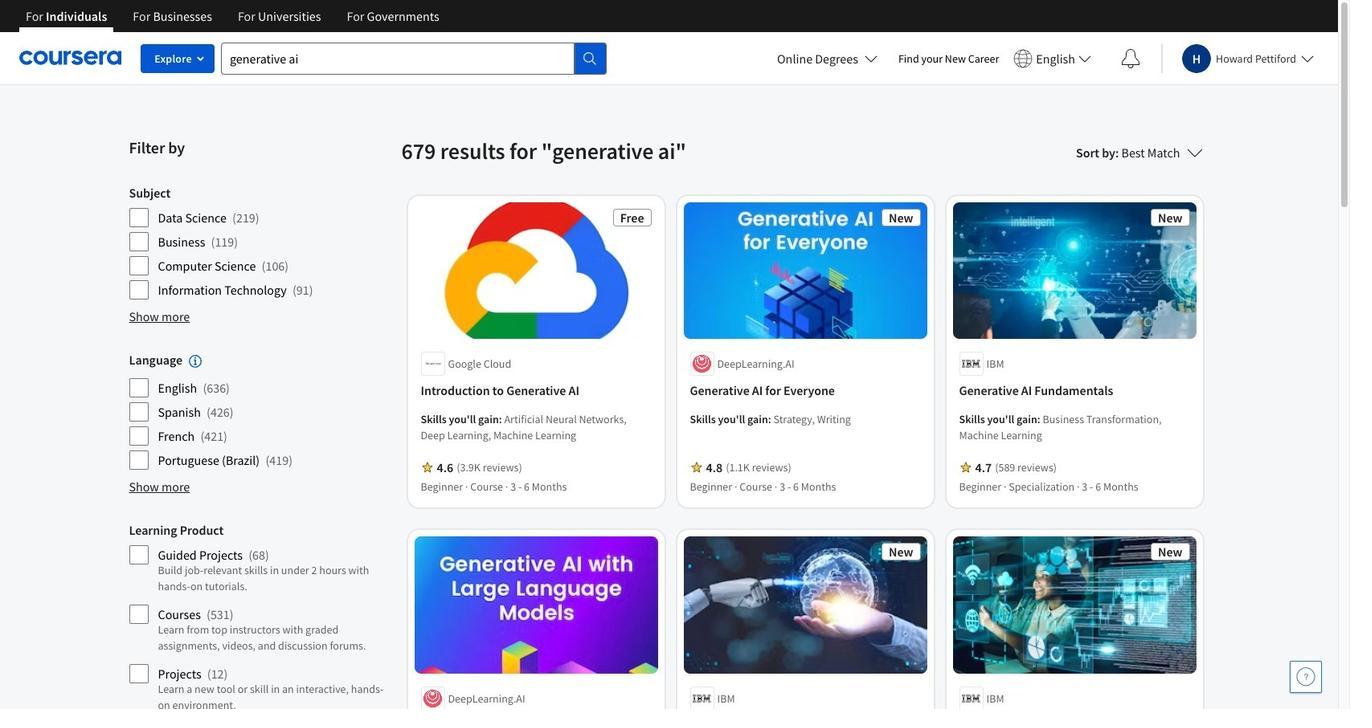 Task type: describe. For each thing, give the bounding box(es) containing it.
What do you want to learn? text field
[[221, 42, 575, 74]]



Task type: vqa. For each thing, say whether or not it's contained in the screenshot.
Be
no



Task type: locate. For each thing, give the bounding box(es) containing it.
information about this filter group image
[[189, 356, 202, 368]]

help center image
[[1297, 668, 1316, 687]]

1 group from the top
[[129, 185, 392, 301]]

coursera image
[[19, 45, 121, 71]]

banner navigation
[[13, 0, 452, 44]]

1 vertical spatial group
[[129, 352, 392, 471]]

3 group from the top
[[129, 523, 392, 710]]

group
[[129, 185, 392, 301], [129, 352, 392, 471], [129, 523, 392, 710]]

2 group from the top
[[129, 352, 392, 471]]

None search field
[[221, 42, 607, 74]]

2 vertical spatial group
[[129, 523, 392, 710]]

0 vertical spatial group
[[129, 185, 392, 301]]



